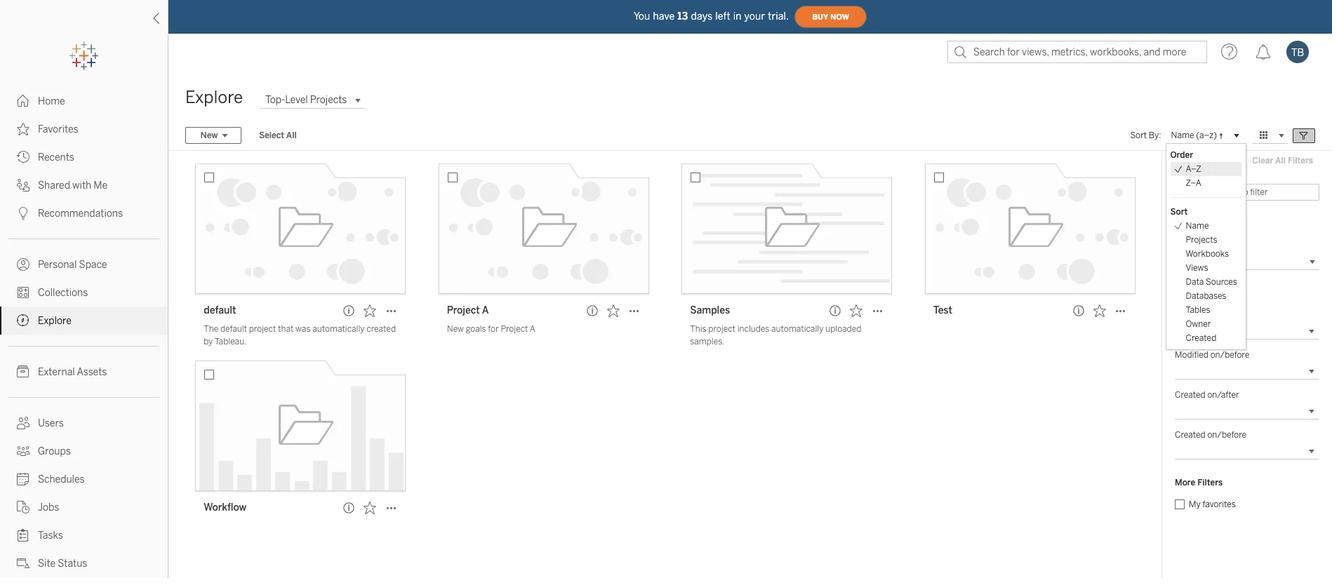 Task type: vqa. For each thing, say whether or not it's contained in the screenshot.
Recents
yes



Task type: describe. For each thing, give the bounding box(es) containing it.
your
[[745, 10, 765, 22]]

modified on/before
[[1175, 350, 1250, 360]]

name for name (a–z)
[[1172, 130, 1195, 140]]

in
[[734, 10, 742, 22]]

name (a–z)
[[1172, 130, 1218, 140]]

favorites
[[1203, 500, 1236, 510]]

by text only_f5he34f image for favorites
[[17, 123, 29, 136]]

trial.
[[768, 10, 789, 22]]

space
[[79, 259, 107, 271]]

sources
[[1206, 277, 1238, 287]]

date
[[1175, 289, 1194, 298]]

clear all filters button
[[1246, 152, 1320, 169]]

views
[[1186, 263, 1209, 273]]

for
[[488, 324, 499, 334]]

name for name
[[1186, 221, 1210, 231]]

by text only_f5he34f image for groups
[[17, 445, 29, 458]]

created for created
[[1186, 334, 1217, 343]]

top-level projects button
[[260, 92, 365, 108]]

personal space
[[38, 259, 107, 271]]

buy now
[[813, 12, 850, 21]]

1 horizontal spatial explore
[[185, 87, 243, 107]]

(a–z)
[[1197, 130, 1218, 140]]

modified for modified on/after
[[1175, 310, 1209, 320]]

my
[[1190, 500, 1201, 510]]

buy now button
[[795, 6, 867, 28]]

on/after for modified on/after
[[1211, 310, 1243, 320]]

created on/before
[[1175, 430, 1247, 440]]

new for new
[[200, 131, 218, 140]]

clear
[[1253, 156, 1274, 166]]

by text only_f5he34f image for tasks
[[17, 529, 29, 542]]

projects inside top-level projects dropdown button
[[310, 94, 347, 106]]

automatically inside the default project that was automatically created by tableau.
[[313, 324, 365, 334]]

new button
[[185, 127, 242, 144]]

have
[[653, 10, 675, 22]]

recents
[[38, 152, 74, 164]]

with
[[72, 180, 91, 192]]

sort for sort by:
[[1131, 131, 1147, 140]]

home
[[38, 95, 65, 107]]

external assets link
[[0, 358, 168, 386]]

filters inside button
[[1288, 156, 1314, 166]]

by text only_f5he34f image for personal space
[[17, 258, 29, 271]]

tasks
[[38, 530, 63, 542]]

schedules link
[[0, 466, 168, 494]]

1 horizontal spatial by
[[1197, 171, 1206, 181]]

shared with me
[[38, 180, 108, 192]]

samples image
[[682, 164, 893, 294]]

this
[[690, 324, 707, 334]]

workbooks
[[1186, 249, 1230, 259]]

owner inside sort group
[[1186, 319, 1212, 329]]

personal
[[38, 259, 77, 271]]

workflow
[[204, 502, 247, 514]]

top-
[[265, 94, 285, 106]]

sort by:
[[1131, 131, 1162, 140]]

main navigation. press the up and down arrow keys to access links. element
[[0, 87, 168, 579]]

groups link
[[0, 437, 168, 466]]

default image
[[195, 164, 406, 294]]

select
[[259, 131, 284, 140]]

default inside the default project that was automatically created by tableau.
[[220, 324, 247, 334]]

project inside the default project that was automatically created by tableau.
[[249, 324, 276, 334]]

created for created on/before
[[1175, 430, 1206, 440]]

by text only_f5he34f image for home
[[17, 95, 29, 107]]

on/after for created on/after
[[1208, 390, 1240, 400]]

was
[[296, 324, 311, 334]]

modified for modified on/before
[[1175, 350, 1209, 360]]

grid view image
[[1258, 129, 1271, 142]]

1 horizontal spatial a
[[530, 324, 536, 334]]

tasks link
[[0, 522, 168, 550]]

by text only_f5he34f image for users
[[17, 417, 29, 430]]

the
[[204, 324, 219, 334]]

by text only_f5he34f image for recents
[[17, 151, 29, 164]]

the default project that was automatically created by tableau.
[[204, 324, 396, 347]]

Filter by keyword text field
[[1175, 184, 1320, 201]]

0 horizontal spatial project
[[447, 305, 480, 317]]

by text only_f5he34f image for collections
[[17, 286, 29, 299]]

sort for sort
[[1171, 207, 1188, 217]]

0 vertical spatial owner
[[1175, 241, 1201, 251]]

new goals for project a
[[447, 324, 536, 334]]

more filters
[[1175, 478, 1223, 488]]

on/before for modified on/before
[[1211, 350, 1250, 360]]

z–a
[[1186, 178, 1202, 188]]

me
[[94, 180, 108, 192]]

by text only_f5he34f image for schedules
[[17, 473, 29, 486]]

shared with me link
[[0, 171, 168, 199]]

data sources
[[1186, 277, 1238, 287]]

Search for views, metrics, workbooks, and more text field
[[948, 41, 1208, 63]]

uploaded
[[826, 324, 862, 334]]

0 vertical spatial default
[[204, 305, 236, 317]]

created
[[367, 324, 396, 334]]

name (a–z) button
[[1166, 127, 1244, 144]]

explore link
[[0, 307, 168, 335]]

you
[[634, 10, 651, 22]]

workflow image
[[195, 361, 406, 492]]

external assets
[[38, 367, 107, 378]]

order
[[1171, 150, 1194, 160]]

favorites link
[[0, 115, 168, 143]]

tables
[[1186, 305, 1211, 315]]

recommendations link
[[0, 199, 168, 228]]

includes
[[738, 324, 770, 334]]



Task type: locate. For each thing, give the bounding box(es) containing it.
left
[[716, 10, 731, 22]]

data
[[1186, 277, 1205, 287]]

by text only_f5he34f image for external assets
[[17, 366, 29, 378]]

1 vertical spatial on/before
[[1208, 430, 1247, 440]]

2 modified from the top
[[1175, 350, 1209, 360]]

1 vertical spatial created
[[1175, 390, 1206, 400]]

0 horizontal spatial filters
[[1198, 478, 1223, 488]]

filters
[[1288, 156, 1314, 166], [1198, 478, 1223, 488]]

project a
[[447, 305, 489, 317]]

filter by keyword
[[1175, 171, 1241, 181]]

jobs link
[[0, 494, 168, 522]]

that
[[278, 324, 294, 334]]

by text only_f5he34f image left favorites
[[17, 123, 29, 136]]

0 vertical spatial on/before
[[1211, 350, 1250, 360]]

databases
[[1186, 291, 1227, 301]]

recommendations
[[38, 208, 123, 220]]

1 vertical spatial modified
[[1175, 350, 1209, 360]]

1 vertical spatial new
[[447, 324, 464, 334]]

assets
[[77, 367, 107, 378]]

0 horizontal spatial sort
[[1131, 131, 1147, 140]]

a–z
[[1186, 164, 1202, 174]]

1 automatically from the left
[[313, 324, 365, 334]]

by text only_f5he34f image inside groups 'link'
[[17, 445, 29, 458]]

now
[[831, 12, 850, 21]]

collections link
[[0, 279, 168, 307]]

new left goals
[[447, 324, 464, 334]]

created for created on/after
[[1175, 390, 1206, 400]]

by text only_f5he34f image inside shared with me link
[[17, 179, 29, 192]]

13
[[678, 10, 688, 22]]

filter
[[1175, 171, 1195, 181]]

by text only_f5he34f image inside personal space link
[[17, 258, 29, 271]]

8 by text only_f5he34f image from the top
[[17, 501, 29, 514]]

created inside sort group
[[1186, 334, 1217, 343]]

by text only_f5he34f image for shared with me
[[17, 179, 29, 192]]

buy
[[813, 12, 829, 21]]

0 horizontal spatial explore
[[38, 315, 72, 327]]

sort inside group
[[1171, 207, 1188, 217]]

name up workbooks on the top right
[[1186, 221, 1210, 231]]

by text only_f5he34f image left recommendations
[[17, 207, 29, 220]]

by text only_f5he34f image left shared
[[17, 179, 29, 192]]

tableau.
[[215, 337, 247, 347]]

on/after
[[1211, 310, 1243, 320], [1208, 390, 1240, 400]]

all inside clear all filters button
[[1276, 156, 1286, 166]]

5 by text only_f5he34f image from the top
[[17, 366, 29, 378]]

1 vertical spatial filters
[[1198, 478, 1223, 488]]

my favorites
[[1190, 500, 1236, 510]]

filters right 'clear'
[[1288, 156, 1314, 166]]

1 horizontal spatial project
[[709, 324, 736, 334]]

6 by text only_f5he34f image from the top
[[17, 417, 29, 430]]

0 vertical spatial on/after
[[1211, 310, 1243, 320]]

all
[[286, 131, 297, 140], [1276, 156, 1286, 166]]

3 by text only_f5he34f image from the top
[[17, 286, 29, 299]]

new left "select"
[[200, 131, 218, 140]]

project a image
[[439, 164, 649, 294]]

5 by text only_f5he34f image from the top
[[17, 445, 29, 458]]

1 vertical spatial owner
[[1186, 319, 1212, 329]]

samples.
[[690, 337, 725, 347]]

sort group
[[1171, 205, 1242, 345]]

menu containing order
[[1167, 144, 1246, 350]]

0 vertical spatial project
[[447, 305, 480, 317]]

all inside select all button
[[286, 131, 297, 140]]

all right "select"
[[286, 131, 297, 140]]

by text only_f5he34f image inside recommendations link
[[17, 207, 29, 220]]

0 horizontal spatial projects
[[310, 94, 347, 106]]

owner
[[1175, 241, 1201, 251], [1186, 319, 1212, 329]]

1 vertical spatial all
[[1276, 156, 1286, 166]]

1 vertical spatial default
[[220, 324, 247, 334]]

level
[[285, 94, 308, 106]]

by text only_f5he34f image inside 'explore' link
[[17, 315, 29, 327]]

2 by text only_f5he34f image from the top
[[17, 151, 29, 164]]

a–z checkbox item
[[1171, 162, 1242, 176]]

users
[[38, 418, 64, 430]]

site status link
[[0, 550, 168, 578]]

4 by text only_f5he34f image from the top
[[17, 315, 29, 327]]

select all
[[259, 131, 297, 140]]

test
[[934, 305, 953, 317]]

site
[[38, 558, 56, 570]]

by text only_f5he34f image left external
[[17, 366, 29, 378]]

project left that at the bottom
[[249, 324, 276, 334]]

new for new goals for project a
[[447, 324, 464, 334]]

order group
[[1171, 148, 1242, 190]]

shared
[[38, 180, 70, 192]]

all for select
[[286, 131, 297, 140]]

1 by text only_f5he34f image from the top
[[17, 123, 29, 136]]

1 horizontal spatial filters
[[1288, 156, 1314, 166]]

more
[[1175, 478, 1196, 488]]

schedules
[[38, 474, 85, 486]]

recents link
[[0, 143, 168, 171]]

0 vertical spatial filters
[[1288, 156, 1314, 166]]

menu
[[1167, 144, 1246, 350]]

0 horizontal spatial project
[[249, 324, 276, 334]]

1 vertical spatial projects
[[1186, 235, 1218, 245]]

0 vertical spatial explore
[[185, 87, 243, 107]]

project right for
[[501, 324, 528, 334]]

test image
[[925, 164, 1136, 294]]

external
[[38, 367, 75, 378]]

owner down details
[[1175, 241, 1201, 251]]

1 vertical spatial project
[[501, 324, 528, 334]]

3 by text only_f5he34f image from the top
[[17, 207, 29, 220]]

all right 'clear'
[[1276, 156, 1286, 166]]

by text only_f5he34f image for recommendations
[[17, 207, 29, 220]]

explore down collections
[[38, 315, 72, 327]]

by text only_f5he34f image left tasks
[[17, 529, 29, 542]]

users link
[[0, 409, 168, 437]]

1 project from the left
[[249, 324, 276, 334]]

on/after down databases
[[1211, 310, 1243, 320]]

by text only_f5he34f image left the jobs
[[17, 501, 29, 514]]

created on/after
[[1175, 390, 1240, 400]]

0 vertical spatial by
[[1197, 171, 1206, 181]]

by text only_f5he34f image inside home link
[[17, 95, 29, 107]]

9 by text only_f5he34f image from the top
[[17, 529, 29, 542]]

modified on/after
[[1175, 310, 1243, 320]]

1 horizontal spatial all
[[1276, 156, 1286, 166]]

project
[[249, 324, 276, 334], [709, 324, 736, 334]]

by text only_f5he34f image inside collections link
[[17, 286, 29, 299]]

by:
[[1149, 131, 1162, 140]]

new inside popup button
[[200, 131, 218, 140]]

goals
[[466, 324, 486, 334]]

1 vertical spatial sort
[[1171, 207, 1188, 217]]

by text only_f5he34f image left personal
[[17, 258, 29, 271]]

filters up my favorites
[[1198, 478, 1223, 488]]

0 vertical spatial all
[[286, 131, 297, 140]]

0 horizontal spatial by
[[204, 337, 213, 347]]

modified
[[1175, 310, 1209, 320], [1175, 350, 1209, 360]]

1 horizontal spatial new
[[447, 324, 464, 334]]

by inside the default project that was automatically created by tableau.
[[204, 337, 213, 347]]

by text only_f5he34f image for jobs
[[17, 501, 29, 514]]

a up the new goals for project a
[[482, 305, 489, 317]]

1 vertical spatial name
[[1186, 221, 1210, 231]]

by text only_f5he34f image for site status
[[17, 558, 29, 570]]

0 vertical spatial new
[[200, 131, 218, 140]]

10 by text only_f5he34f image from the top
[[17, 558, 29, 570]]

explore up new popup button
[[185, 87, 243, 107]]

0 vertical spatial projects
[[310, 94, 347, 106]]

navigation panel element
[[0, 42, 168, 579]]

name up order
[[1172, 130, 1195, 140]]

all for clear
[[1276, 156, 1286, 166]]

by text only_f5he34f image for explore
[[17, 315, 29, 327]]

by text only_f5he34f image
[[17, 95, 29, 107], [17, 151, 29, 164], [17, 286, 29, 299], [17, 315, 29, 327], [17, 445, 29, 458]]

1 vertical spatial on/after
[[1208, 390, 1240, 400]]

1 by text only_f5he34f image from the top
[[17, 95, 29, 107]]

favorites
[[38, 124, 78, 136]]

by text only_f5he34f image inside jobs link
[[17, 501, 29, 514]]

sort up details
[[1171, 207, 1188, 217]]

select all button
[[250, 127, 306, 144]]

top-level projects
[[265, 94, 347, 106]]

1 horizontal spatial project
[[501, 324, 528, 334]]

projects up workbooks on the top right
[[1186, 235, 1218, 245]]

a right for
[[530, 324, 536, 334]]

automatically right was
[[313, 324, 365, 334]]

this project includes automatically uploaded samples.
[[690, 324, 862, 347]]

0 horizontal spatial new
[[200, 131, 218, 140]]

created up modified on/before
[[1186, 334, 1217, 343]]

owner down tables
[[1186, 319, 1212, 329]]

on/before down created on/after
[[1208, 430, 1247, 440]]

4 by text only_f5he34f image from the top
[[17, 258, 29, 271]]

1 vertical spatial a
[[530, 324, 536, 334]]

0 vertical spatial sort
[[1131, 131, 1147, 140]]

by text only_f5he34f image
[[17, 123, 29, 136], [17, 179, 29, 192], [17, 207, 29, 220], [17, 258, 29, 271], [17, 366, 29, 378], [17, 417, 29, 430], [17, 473, 29, 486], [17, 501, 29, 514], [17, 529, 29, 542], [17, 558, 29, 570]]

home link
[[0, 87, 168, 115]]

project up goals
[[447, 305, 480, 317]]

0 vertical spatial a
[[482, 305, 489, 317]]

days
[[691, 10, 713, 22]]

jobs
[[38, 502, 59, 514]]

by text only_f5he34f image left schedules
[[17, 473, 29, 486]]

by
[[1197, 171, 1206, 181], [204, 337, 213, 347]]

by text only_f5he34f image inside schedules link
[[17, 473, 29, 486]]

name
[[1172, 130, 1195, 140], [1186, 221, 1210, 231]]

automatically inside this project includes automatically uploaded samples.
[[772, 324, 824, 334]]

sort left "by:"
[[1131, 131, 1147, 140]]

7 by text only_f5he34f image from the top
[[17, 473, 29, 486]]

site status
[[38, 558, 87, 570]]

by text only_f5he34f image inside the site status link
[[17, 558, 29, 570]]

projects inside sort group
[[1186, 235, 1218, 245]]

explore inside main navigation. press the up and down arrow keys to access links. element
[[38, 315, 72, 327]]

samples
[[690, 305, 730, 317]]

project inside this project includes automatically uploaded samples.
[[709, 324, 736, 334]]

created
[[1186, 334, 1217, 343], [1175, 390, 1206, 400], [1175, 430, 1206, 440]]

1 vertical spatial explore
[[38, 315, 72, 327]]

automatically right includes
[[772, 324, 824, 334]]

2 by text only_f5he34f image from the top
[[17, 179, 29, 192]]

by text only_f5he34f image inside recents link
[[17, 151, 29, 164]]

status
[[58, 558, 87, 570]]

keyword
[[1208, 171, 1241, 181]]

groups
[[38, 446, 71, 458]]

0 horizontal spatial automatically
[[313, 324, 365, 334]]

0 horizontal spatial a
[[482, 305, 489, 317]]

1 vertical spatial by
[[204, 337, 213, 347]]

modified down "date"
[[1175, 310, 1209, 320]]

2 project from the left
[[709, 324, 736, 334]]

created down created on/after
[[1175, 430, 1206, 440]]

1 horizontal spatial projects
[[1186, 235, 1218, 245]]

0 vertical spatial created
[[1186, 334, 1217, 343]]

0 horizontal spatial all
[[286, 131, 297, 140]]

by text only_f5he34f image left site
[[17, 558, 29, 570]]

1 horizontal spatial automatically
[[772, 324, 824, 334]]

by text only_f5he34f image inside "users" link
[[17, 417, 29, 430]]

name inside 'dropdown button'
[[1172, 130, 1195, 140]]

1 horizontal spatial sort
[[1171, 207, 1188, 217]]

you have 13 days left in your trial.
[[634, 10, 789, 22]]

automatically
[[313, 324, 365, 334], [772, 324, 824, 334]]

default up the
[[204, 305, 236, 317]]

by text only_f5he34f image inside favorites link
[[17, 123, 29, 136]]

2 vertical spatial created
[[1175, 430, 1206, 440]]

by text only_f5he34f image inside external assets link
[[17, 366, 29, 378]]

on/before for created on/before
[[1208, 430, 1247, 440]]

2 automatically from the left
[[772, 324, 824, 334]]

on/after down modified on/before
[[1208, 390, 1240, 400]]

default up tableau.
[[220, 324, 247, 334]]

0 vertical spatial name
[[1172, 130, 1195, 140]]

0 vertical spatial modified
[[1175, 310, 1209, 320]]

project up samples.
[[709, 324, 736, 334]]

by text only_f5he34f image left users on the left bottom of page
[[17, 417, 29, 430]]

by text only_f5he34f image inside the tasks link
[[17, 529, 29, 542]]

collections
[[38, 287, 88, 299]]

details
[[1175, 219, 1203, 229]]

modified up created on/after
[[1175, 350, 1209, 360]]

projects
[[310, 94, 347, 106], [1186, 235, 1218, 245]]

on/before down modified on/after
[[1211, 350, 1250, 360]]

personal space link
[[0, 251, 168, 279]]

projects right level
[[310, 94, 347, 106]]

name inside sort group
[[1186, 221, 1210, 231]]

1 modified from the top
[[1175, 310, 1209, 320]]

on/before
[[1211, 350, 1250, 360], [1208, 430, 1247, 440]]

created up "created on/before"
[[1175, 390, 1206, 400]]



